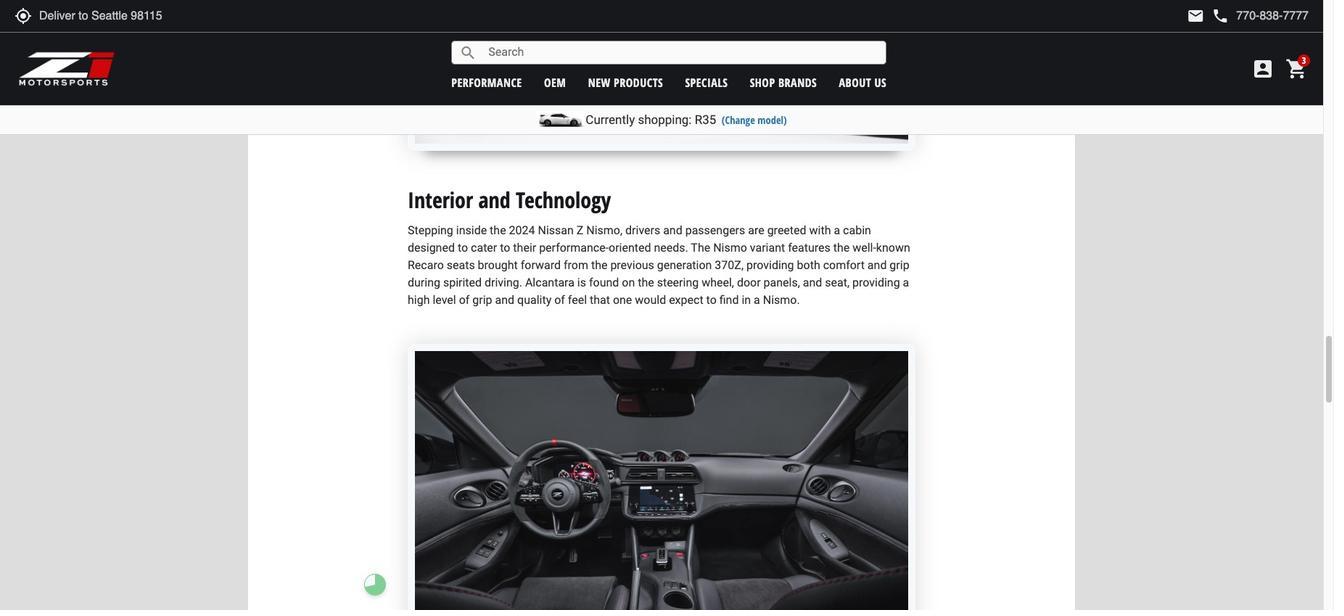 Task type: describe. For each thing, give the bounding box(es) containing it.
the right on
[[638, 276, 654, 289]]

cater
[[471, 241, 497, 255]]

(change model) link
[[722, 113, 787, 127]]

1 vertical spatial a
[[903, 276, 909, 289]]

well-
[[853, 241, 876, 255]]

products
[[614, 74, 663, 90]]

found
[[589, 276, 619, 289]]

brought
[[478, 258, 518, 272]]

features
[[788, 241, 831, 255]]

(change
[[722, 113, 755, 127]]

with
[[809, 223, 831, 237]]

1 horizontal spatial to
[[500, 241, 510, 255]]

z
[[577, 223, 584, 237]]

about us
[[839, 74, 887, 90]]

search
[[459, 44, 477, 61]]

r35
[[695, 112, 716, 127]]

new products link
[[588, 74, 663, 90]]

new products
[[588, 74, 663, 90]]

about
[[839, 74, 872, 90]]

expect
[[669, 293, 704, 307]]

us
[[875, 74, 887, 90]]

from
[[564, 258, 588, 272]]

generation
[[657, 258, 712, 272]]

cabin
[[843, 223, 871, 237]]

0 vertical spatial providing
[[747, 258, 794, 272]]

1 horizontal spatial providing
[[853, 276, 900, 289]]

find
[[720, 293, 739, 307]]

specials link
[[685, 74, 728, 90]]

oriented
[[609, 241, 651, 255]]

shop
[[750, 74, 775, 90]]

the
[[691, 241, 711, 255]]

shop brands link
[[750, 74, 817, 90]]

their
[[513, 241, 536, 255]]

0 vertical spatial grip
[[890, 258, 910, 272]]

oem
[[544, 74, 566, 90]]

and down well-
[[868, 258, 887, 272]]

shop brands
[[750, 74, 817, 90]]

designed
[[408, 241, 455, 255]]

stepping inside the 2024 nissan z nismo, drivers and passengers are greeted with a cabin designed to cater to their performance-oriented needs. the nismo variant features the well-known recaro seats brought forward from the previous generation 370z, providing both comfort and grip during spirited driving. alcantara is found on the steering wheel, door panels, and seat, providing a high level of grip and quality of feel that one would expect to find in a nismo.
[[408, 223, 910, 307]]

mail
[[1187, 7, 1205, 25]]

shopping:
[[638, 112, 692, 127]]

z1 motorsports logo image
[[18, 51, 116, 87]]

2 of from the left
[[554, 293, 565, 307]]

account_box link
[[1248, 57, 1279, 81]]

panels,
[[764, 276, 800, 289]]

the up found
[[591, 258, 608, 272]]

known
[[876, 241, 910, 255]]

and up needs.
[[663, 223, 683, 237]]

wheel,
[[702, 276, 734, 289]]

shopping_cart
[[1286, 57, 1309, 81]]

the up cater
[[490, 223, 506, 237]]

interior and technology
[[408, 185, 611, 215]]

nissan
[[538, 223, 574, 237]]

recaro
[[408, 258, 444, 272]]

performance link
[[451, 74, 522, 90]]

shopping_cart link
[[1282, 57, 1309, 81]]

nismo
[[713, 241, 747, 255]]

0 horizontal spatial to
[[458, 241, 468, 255]]

door
[[737, 276, 761, 289]]

0 horizontal spatial a
[[754, 293, 760, 307]]

previous
[[611, 258, 654, 272]]

performance
[[451, 74, 522, 90]]

Search search field
[[477, 41, 886, 64]]

spirited
[[443, 276, 482, 289]]

quality
[[517, 293, 552, 307]]

in
[[742, 293, 751, 307]]



Task type: locate. For each thing, give the bounding box(es) containing it.
passengers
[[685, 223, 745, 237]]

high
[[408, 293, 430, 307]]

driving.
[[485, 276, 522, 289]]

a down known
[[903, 276, 909, 289]]

nismo,
[[587, 223, 623, 237]]

would
[[635, 293, 666, 307]]

my_location
[[15, 7, 32, 25]]

needs.
[[654, 241, 688, 255]]

one
[[613, 293, 632, 307]]

the up comfort
[[834, 241, 850, 255]]

providing down "variant"
[[747, 258, 794, 272]]

model)
[[758, 113, 787, 127]]

1 horizontal spatial grip
[[890, 258, 910, 272]]

mail link
[[1187, 7, 1205, 25]]

1 vertical spatial grip
[[473, 293, 492, 307]]

to
[[458, 241, 468, 255], [500, 241, 510, 255], [706, 293, 717, 307]]

to left "find"
[[706, 293, 717, 307]]

nismo.
[[763, 293, 800, 307]]

to up seats
[[458, 241, 468, 255]]

seat,
[[825, 276, 850, 289]]

2 vertical spatial a
[[754, 293, 760, 307]]

currently
[[586, 112, 635, 127]]

technology
[[516, 185, 611, 215]]

and up inside
[[478, 185, 510, 215]]

account_box
[[1252, 57, 1275, 81]]

0 horizontal spatial providing
[[747, 258, 794, 272]]

of
[[459, 293, 470, 307], [554, 293, 565, 307]]

providing
[[747, 258, 794, 272], [853, 276, 900, 289]]

are
[[748, 223, 765, 237]]

is
[[577, 276, 586, 289]]

a right 'with'
[[834, 223, 840, 237]]

a
[[834, 223, 840, 237], [903, 276, 909, 289], [754, 293, 760, 307]]

providing down comfort
[[853, 276, 900, 289]]

the
[[490, 223, 506, 237], [834, 241, 850, 255], [591, 258, 608, 272], [638, 276, 654, 289]]

performance-
[[539, 241, 609, 255]]

interior
[[408, 185, 473, 215]]

oem link
[[544, 74, 566, 90]]

forward
[[521, 258, 561, 272]]

of left feel on the left of page
[[554, 293, 565, 307]]

2 horizontal spatial a
[[903, 276, 909, 289]]

drivers
[[626, 223, 660, 237]]

1 vertical spatial providing
[[853, 276, 900, 289]]

0 horizontal spatial grip
[[473, 293, 492, 307]]

and down driving.
[[495, 293, 515, 307]]

370z,
[[715, 258, 744, 272]]

about us link
[[839, 74, 887, 90]]

0 vertical spatial a
[[834, 223, 840, 237]]

greeted
[[767, 223, 807, 237]]

2024
[[509, 223, 535, 237]]

during
[[408, 276, 440, 289]]

of down spirited at the top left of page
[[459, 293, 470, 307]]

level
[[433, 293, 456, 307]]

phone
[[1212, 7, 1229, 25]]

stepping
[[408, 223, 453, 237]]

2 horizontal spatial to
[[706, 293, 717, 307]]

inside
[[456, 223, 487, 237]]

steering
[[657, 276, 699, 289]]

brands
[[779, 74, 817, 90]]

on
[[622, 276, 635, 289]]

alcantara
[[525, 276, 575, 289]]

grip
[[890, 258, 910, 272], [473, 293, 492, 307]]

phone link
[[1212, 7, 1309, 25]]

seats
[[447, 258, 475, 272]]

comfort
[[823, 258, 865, 272]]

grip down known
[[890, 258, 910, 272]]

both
[[797, 258, 820, 272]]

specials
[[685, 74, 728, 90]]

1 horizontal spatial a
[[834, 223, 840, 237]]

mail phone
[[1187, 7, 1229, 25]]

1 of from the left
[[459, 293, 470, 307]]

1 horizontal spatial of
[[554, 293, 565, 307]]

new
[[588, 74, 611, 90]]

feel
[[568, 293, 587, 307]]

0 horizontal spatial of
[[459, 293, 470, 307]]

and
[[478, 185, 510, 215], [663, 223, 683, 237], [868, 258, 887, 272], [803, 276, 822, 289], [495, 293, 515, 307]]

variant
[[750, 241, 785, 255]]

that
[[590, 293, 610, 307]]

currently shopping: r35 (change model)
[[586, 112, 787, 127]]

a right in
[[754, 293, 760, 307]]

grip down spirited at the top left of page
[[473, 293, 492, 307]]

to up brought
[[500, 241, 510, 255]]

and down both
[[803, 276, 822, 289]]



